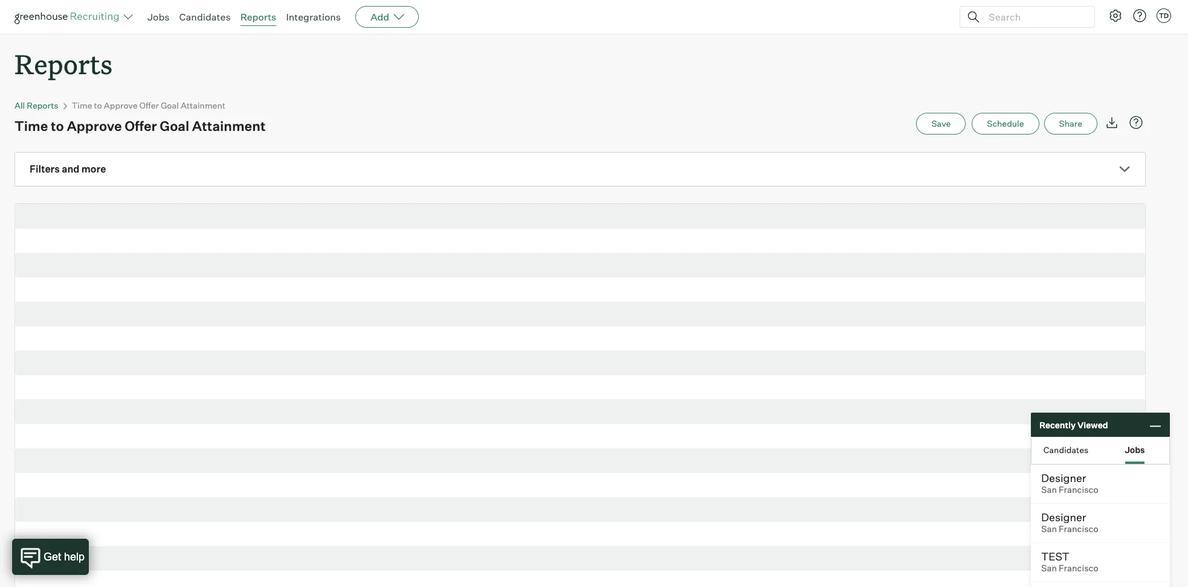 Task type: vqa. For each thing, say whether or not it's contained in the screenshot.
Candidates link
yes



Task type: describe. For each thing, give the bounding box(es) containing it.
0 horizontal spatial candidates
[[179, 11, 231, 23]]

schedule button
[[972, 113, 1039, 135]]

all reports
[[15, 100, 58, 111]]

0 horizontal spatial jobs
[[147, 11, 170, 23]]

integrations
[[286, 11, 341, 23]]

time to approve offer goal attainment link
[[72, 100, 225, 111]]

test san francisco
[[1041, 551, 1098, 575]]

1 vertical spatial time
[[15, 118, 48, 134]]

integrations link
[[286, 11, 341, 23]]

recently
[[1039, 420, 1076, 431]]

1 vertical spatial reports
[[15, 46, 112, 82]]

1 san from the top
[[1041, 485, 1057, 496]]

1 vertical spatial time to approve offer goal attainment
[[15, 118, 266, 134]]

1 vertical spatial jobs
[[1125, 445, 1145, 455]]

1 francisco from the top
[[1059, 485, 1098, 496]]

td
[[1159, 11, 1169, 20]]

0 vertical spatial time to approve offer goal attainment
[[72, 100, 225, 111]]

2 designer from the top
[[1041, 511, 1086, 525]]

0 vertical spatial offer
[[139, 100, 159, 111]]

all
[[15, 100, 25, 111]]

1 vertical spatial attainment
[[192, 118, 266, 134]]

share
[[1059, 119, 1082, 129]]

1 vertical spatial to
[[51, 118, 64, 134]]

save button
[[916, 113, 966, 135]]

reports link
[[240, 11, 276, 23]]

san inside test san francisco
[[1041, 564, 1057, 575]]

save and schedule this report to revisit it! element
[[916, 113, 972, 135]]

jobs link
[[147, 11, 170, 23]]

1 vertical spatial goal
[[160, 118, 189, 134]]

all reports link
[[15, 100, 58, 111]]

and
[[62, 163, 79, 175]]

candidates inside tab list
[[1043, 445, 1088, 455]]

greenhouse recruiting image
[[15, 10, 123, 24]]

faq image
[[1129, 116, 1143, 130]]



Task type: locate. For each thing, give the bounding box(es) containing it.
td button
[[1154, 6, 1174, 25]]

add
[[371, 11, 389, 23]]

test
[[1041, 551, 1070, 564]]

approve
[[104, 100, 137, 111], [67, 118, 122, 134]]

designer san francisco down recently viewed
[[1041, 472, 1098, 496]]

1 horizontal spatial jobs
[[1125, 445, 1145, 455]]

recently viewed
[[1039, 420, 1108, 431]]

0 vertical spatial attainment
[[181, 100, 225, 111]]

1 vertical spatial designer
[[1041, 511, 1086, 525]]

francisco inside test san francisco
[[1059, 564, 1098, 575]]

0 vertical spatial designer
[[1041, 472, 1086, 485]]

time to approve offer goal attainment
[[72, 100, 225, 111], [15, 118, 266, 134]]

time right "all reports" link
[[72, 100, 92, 111]]

2 designer san francisco from the top
[[1041, 511, 1098, 535]]

1 horizontal spatial candidates
[[1043, 445, 1088, 455]]

0 vertical spatial san
[[1041, 485, 1057, 496]]

more
[[81, 163, 106, 175]]

2 san from the top
[[1041, 525, 1057, 535]]

reports right candidates link
[[240, 11, 276, 23]]

san
[[1041, 485, 1057, 496], [1041, 525, 1057, 535], [1041, 564, 1057, 575]]

2 francisco from the top
[[1059, 525, 1098, 535]]

0 vertical spatial goal
[[161, 100, 179, 111]]

goal
[[161, 100, 179, 111], [160, 118, 189, 134]]

share button
[[1044, 113, 1097, 135]]

1 horizontal spatial to
[[94, 100, 102, 111]]

add button
[[355, 6, 419, 28]]

time
[[72, 100, 92, 111], [15, 118, 48, 134]]

reports right 'all'
[[27, 100, 58, 111]]

time down all reports
[[15, 118, 48, 134]]

1 vertical spatial designer san francisco
[[1041, 511, 1098, 535]]

filters and more
[[30, 163, 106, 175]]

offer
[[139, 100, 159, 111], [125, 118, 157, 134]]

2 vertical spatial san
[[1041, 564, 1057, 575]]

2 vertical spatial francisco
[[1059, 564, 1098, 575]]

save
[[931, 119, 951, 129]]

1 designer san francisco from the top
[[1041, 472, 1098, 496]]

0 horizontal spatial time
[[15, 118, 48, 134]]

0 horizontal spatial to
[[51, 118, 64, 134]]

1 horizontal spatial time
[[72, 100, 92, 111]]

3 francisco from the top
[[1059, 564, 1098, 575]]

candidates link
[[179, 11, 231, 23]]

0 vertical spatial jobs
[[147, 11, 170, 23]]

filters
[[30, 163, 60, 175]]

1 designer from the top
[[1041, 472, 1086, 485]]

1 vertical spatial francisco
[[1059, 525, 1098, 535]]

1 vertical spatial offer
[[125, 118, 157, 134]]

tab list
[[1032, 438, 1169, 465]]

0 vertical spatial reports
[[240, 11, 276, 23]]

candidates down recently viewed
[[1043, 445, 1088, 455]]

schedule
[[987, 119, 1024, 129]]

0 vertical spatial time
[[72, 100, 92, 111]]

3 san from the top
[[1041, 564, 1057, 575]]

designer san francisco
[[1041, 472, 1098, 496], [1041, 511, 1098, 535]]

0 vertical spatial approve
[[104, 100, 137, 111]]

designer up test
[[1041, 511, 1086, 525]]

Search text field
[[986, 8, 1084, 26]]

jobs
[[147, 11, 170, 23], [1125, 445, 1145, 455]]

1 vertical spatial candidates
[[1043, 445, 1088, 455]]

designer san francisco up test
[[1041, 511, 1098, 535]]

to
[[94, 100, 102, 111], [51, 118, 64, 134]]

configure image
[[1108, 8, 1123, 23]]

candidates
[[179, 11, 231, 23], [1043, 445, 1088, 455]]

attainment
[[181, 100, 225, 111], [192, 118, 266, 134]]

designer down recently
[[1041, 472, 1086, 485]]

0 vertical spatial to
[[94, 100, 102, 111]]

1 vertical spatial approve
[[67, 118, 122, 134]]

td button
[[1157, 8, 1171, 23]]

reports
[[240, 11, 276, 23], [15, 46, 112, 82], [27, 100, 58, 111]]

candidates right jobs link
[[179, 11, 231, 23]]

2 vertical spatial reports
[[27, 100, 58, 111]]

download image
[[1105, 116, 1119, 130]]

0 vertical spatial francisco
[[1059, 485, 1098, 496]]

1 vertical spatial san
[[1041, 525, 1057, 535]]

0 vertical spatial candidates
[[179, 11, 231, 23]]

viewed
[[1077, 420, 1108, 431]]

0 vertical spatial designer san francisco
[[1041, 472, 1098, 496]]

francisco
[[1059, 485, 1098, 496], [1059, 525, 1098, 535], [1059, 564, 1098, 575]]

tab list containing candidates
[[1032, 438, 1169, 465]]

reports down greenhouse recruiting image
[[15, 46, 112, 82]]

designer
[[1041, 472, 1086, 485], [1041, 511, 1086, 525]]



